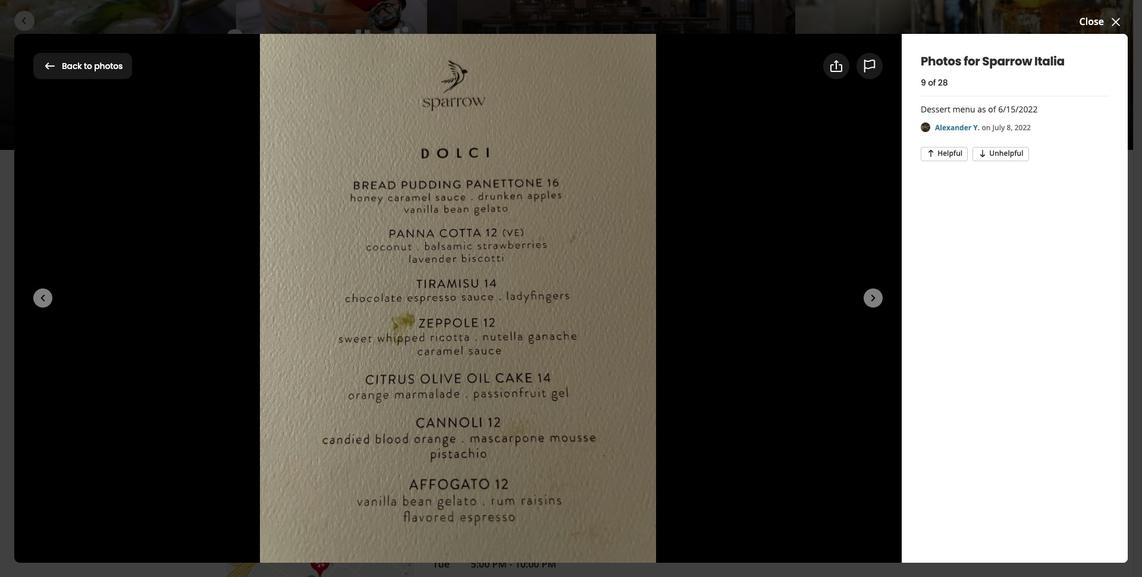 Task type: locate. For each thing, give the bounding box(es) containing it.
as
[[978, 103, 987, 115]]

2 reviews from the left
[[413, 409, 444, 420]]

photos
[[921, 53, 962, 69], [33, 54, 91, 77], [241, 409, 268, 420], [364, 409, 391, 420], [488, 409, 515, 420], [612, 409, 639, 420]]

add photos
[[843, 59, 898, 72]]

add
[[843, 59, 862, 72], [365, 180, 384, 193]]

reviews down vodka
[[413, 409, 444, 420]]

add left 24 flag v2 icon
[[843, 59, 862, 72]]

0 horizontal spatial 17
[[229, 409, 238, 420]]

menu right full
[[630, 270, 658, 283]]

25
[[525, 409, 534, 420]]

1 pizza from the left
[[440, 395, 464, 408]]

5:00 down inside (105)
[[262, 112, 281, 125]]

0 horizontal spatial for
[[94, 54, 117, 77]]

0 horizontal spatial add
[[365, 180, 384, 193]]

grilled
[[476, 395, 508, 408]]

menu right website
[[291, 443, 319, 457]]

photos for sparrow italia for dessert
[[921, 53, 1065, 69]]

1 horizontal spatial for
[[964, 53, 981, 69]]

photos inside wagyu alla vodka pizza 17 photos
[[364, 409, 391, 420]]

17
[[229, 409, 238, 420], [353, 409, 362, 420]]

wagyu alla vodka pizza image
[[353, 296, 462, 385]]

24 close v2 image
[[1109, 15, 1124, 29]]

menu
[[385, 99, 412, 112], [226, 239, 260, 255]]

photos inside 'bone marrow agnolotti 17 photos'
[[241, 409, 268, 420]]

0 horizontal spatial pizza
[[440, 395, 464, 408]]

pizza
[[440, 395, 464, 408], [635, 395, 659, 408]]

menu up popular
[[226, 239, 260, 255]]

0 vertical spatial menu
[[953, 103, 976, 115]]

add photo link
[[335, 174, 424, 200]]

0 vertical spatial 5:00
[[262, 112, 281, 125]]

1 horizontal spatial sparrow
[[226, 20, 349, 60]]

4 reviews from the left
[[660, 409, 692, 420]]

popular
[[226, 270, 264, 283]]

menu up hours
[[385, 99, 412, 112]]

for up dessert menu as of 6/15/2022 at the top right of the page
[[964, 53, 981, 69]]

1 horizontal spatial 24 share v2 image
[[830, 59, 844, 73]]

0 vertical spatial of
[[929, 77, 936, 88]]

- for tue
[[510, 558, 513, 571]]

1 horizontal spatial menu
[[385, 99, 412, 112]]

0 horizontal spatial photos
[[94, 60, 123, 72]]

2 vertical spatial -
[[510, 558, 513, 571]]

of
[[929, 77, 936, 88], [989, 103, 997, 115]]

italia for dessert menu as of 6/15/2022
[[1035, 53, 1065, 69]]

reviews
[[289, 409, 320, 420], [413, 409, 444, 420], [537, 409, 568, 420], [660, 409, 692, 420]]

- for mon
[[510, 539, 513, 552]]

5:00
[[262, 112, 281, 125], [471, 539, 490, 552], [471, 558, 490, 571]]

24 share v2 image left 24 flag v2 icon
[[830, 59, 844, 73]]

6/15/2022
[[999, 103, 1038, 115]]

1 horizontal spatial photos for sparrow italia
[[921, 53, 1065, 69]]

5:00 right tue at left bottom
[[471, 558, 490, 571]]

photos inside truffle pizza 14 photos
[[612, 409, 639, 420]]

2 vertical spatial 5:00
[[471, 558, 490, 571]]

5:00 for tue
[[471, 558, 490, 571]]

menu inside tab list
[[385, 99, 412, 112]]

8,
[[1007, 122, 1013, 133]]

tue
[[433, 558, 450, 571]]

for right to
[[94, 54, 117, 77]]

1 horizontal spatial of
[[989, 103, 997, 115]]

0 horizontal spatial menu
[[291, 443, 319, 457]]

2 17 from the left
[[353, 409, 362, 420]]

-
[[300, 112, 303, 125], [510, 539, 513, 552], [510, 558, 513, 571]]

0 horizontal spatial photos for sparrow italia
[[33, 54, 237, 77]]

0 vertical spatial 5:00 pm - 10:00 pm
[[262, 112, 347, 125]]

1 vertical spatial 5:00 pm - 10:00 pm
[[471, 539, 557, 552]]

3 reviews from the left
[[537, 409, 568, 420]]

photos inside grilled octopus 16 photos
[[488, 409, 515, 420]]

1 vertical spatial -
[[510, 539, 513, 552]]

alexander y. on july 8, 2022
[[936, 122, 1032, 133]]

see
[[360, 113, 372, 123]]

italia for inside (105)
[[194, 54, 237, 77]]

location
[[226, 502, 277, 519]]

previous image
[[17, 14, 31, 28]]

photo of sparrow italia - los angeles, ca, us. molise. italian chili infused el tesoro blanco, lime, agave, mango fire water, yuzu, blood orange, aleo, cilantro, smoked chili and fire. image
[[237, 0, 427, 150]]

menu element
[[207, 219, 712, 464]]

bone
[[229, 395, 253, 408]]

pizza right vodka
[[440, 395, 464, 408]]

italia
[[354, 20, 429, 60], [1035, 53, 1065, 69], [194, 54, 237, 77]]

5:00 pm - 10:00 pm for tue
[[471, 558, 557, 571]]

0 vertical spatial 24 share v2 image
[[830, 59, 844, 73]]

1 vertical spatial add
[[365, 180, 384, 193]]

y.
[[974, 122, 980, 133]]

back to photos
[[62, 60, 123, 72]]

reviews down agnolotti
[[289, 409, 320, 420]]

2 vertical spatial 5:00 pm - 10:00 pm
[[471, 558, 557, 571]]

$$$
[[292, 91, 308, 104]]

octopus
[[511, 395, 550, 408]]

reviews right 25
[[537, 409, 568, 420]]

2 vertical spatial 10:00
[[515, 558, 539, 571]]

2 horizontal spatial menu
[[953, 103, 976, 115]]

17 down wagyu on the left bottom
[[353, 409, 362, 420]]

21 reviews
[[401, 409, 444, 420]]

1 17 from the left
[[229, 409, 238, 420]]

helpful button
[[921, 147, 968, 161]]

hours
[[374, 113, 394, 123]]

1 horizontal spatial photos
[[865, 59, 898, 72]]

33
[[277, 409, 287, 420]]

of right 9
[[929, 77, 936, 88]]

truffle
[[600, 395, 632, 408]]

0 horizontal spatial italia
[[194, 54, 237, 77]]

2 pizza from the left
[[635, 395, 659, 408]]

0 vertical spatial menu
[[385, 99, 412, 112]]

unhelpful
[[990, 148, 1024, 158]]

back
[[62, 60, 82, 72]]

on
[[982, 122, 991, 133]]

website menu
[[251, 443, 319, 457]]

next image
[[1103, 14, 1117, 28]]

1 vertical spatial 5:00
[[471, 539, 490, 552]]

photos right 24 add photo v2
[[865, 59, 898, 72]]

10:00 for mon
[[515, 539, 539, 552]]

4 star rating image
[[226, 62, 331, 81]]

1 vertical spatial 24 share v2 image
[[439, 180, 453, 194]]

24 share v2 image
[[830, 59, 844, 73], [439, 180, 453, 194]]

pm
[[283, 112, 298, 125], [333, 112, 347, 125], [492, 539, 507, 552], [542, 539, 557, 552], [492, 558, 507, 571], [542, 558, 557, 571]]

0 horizontal spatial menu
[[226, 239, 260, 255]]

0 horizontal spatial 24 share v2 image
[[439, 180, 453, 194]]

24 share v2 image left share
[[439, 180, 453, 194]]

for
[[964, 53, 981, 69], [94, 54, 117, 77]]

pizza inside truffle pizza 14 photos
[[635, 395, 659, 408]]

bone marrow agnolotti image
[[229, 296, 338, 385]]

website menu link
[[226, 437, 329, 464]]

edit button
[[438, 92, 462, 106]]

14
[[600, 409, 610, 420]]

vodka
[[408, 395, 438, 408]]

closed now
[[616, 539, 669, 552]]

1 horizontal spatial pizza
[[635, 395, 659, 408]]

10:00 for tue
[[515, 558, 539, 571]]

review
[[291, 180, 321, 193]]

claimed
[[238, 91, 276, 104]]

33 reviews
[[277, 409, 320, 420]]

of right "as"
[[989, 103, 997, 115]]

1 reviews from the left
[[289, 409, 320, 420]]

outside (46)
[[311, 99, 366, 112]]

marrow
[[255, 395, 293, 408]]

1 horizontal spatial 17
[[353, 409, 362, 420]]

share button
[[429, 174, 495, 200]]

24 save outline v2 image
[[510, 180, 525, 194]]

1 vertical spatial of
[[989, 103, 997, 115]]

helpful
[[938, 148, 963, 158]]

5:00 pm - 10:00 pm
[[262, 112, 347, 125], [471, 539, 557, 552], [471, 558, 557, 571]]

&
[[279, 502, 289, 519]]

1 horizontal spatial menu
[[630, 270, 658, 283]]

menu left "as"
[[953, 103, 976, 115]]

10:00
[[306, 112, 330, 125], [515, 539, 539, 552], [515, 558, 539, 571]]

closed
[[616, 539, 647, 552]]

Search photos text field
[[915, 54, 1109, 78]]

(517
[[354, 65, 374, 78]]

2 horizontal spatial italia
[[1035, 53, 1065, 69]]

1 vertical spatial 10:00
[[515, 539, 539, 552]]

menu (28)
[[385, 99, 431, 112]]

tab list
[[33, 98, 441, 122]]

add for add photos
[[843, 59, 862, 72]]

17 down bone
[[229, 409, 238, 420]]

1 horizontal spatial italia
[[354, 20, 429, 60]]

photos right to
[[94, 60, 123, 72]]

mediterranean link
[[359, 91, 431, 104]]

pizza up 20
[[635, 395, 659, 408]]

menu inside website menu link
[[291, 443, 319, 457]]

reviews for pizza
[[660, 409, 692, 420]]

2 horizontal spatial sparrow
[[983, 53, 1033, 69]]

2 vertical spatial menu
[[291, 443, 319, 457]]

menu
[[953, 103, 976, 115], [630, 270, 658, 283], [291, 443, 319, 457]]

inside (105)
[[239, 99, 292, 112]]

reviews right 20
[[660, 409, 692, 420]]

5:00 right mon
[[471, 539, 490, 552]]

view
[[587, 270, 610, 283]]

alexander y. link
[[936, 122, 982, 133]]

1 vertical spatial menu
[[630, 270, 658, 283]]

1 horizontal spatial add
[[843, 59, 862, 72]]

9
[[921, 77, 927, 88]]

0 horizontal spatial sparrow
[[120, 54, 191, 77]]

now
[[649, 539, 669, 552]]

add right the 24 camera v2 icon
[[365, 180, 384, 193]]

0 vertical spatial add
[[843, 59, 862, 72]]

mediterranean
[[359, 91, 431, 104]]

1 vertical spatial menu
[[226, 239, 260, 255]]



Task type: vqa. For each thing, say whether or not it's contained in the screenshot.
the middle it
no



Task type: describe. For each thing, give the bounding box(es) containing it.
to
[[84, 60, 92, 72]]

wagyu alla vodka pizza 17 photos
[[353, 395, 464, 420]]

wagyu
[[353, 395, 385, 408]]

save
[[529, 180, 552, 193]]

write a review
[[255, 180, 321, 193]]

(28)
[[414, 99, 431, 112]]

tab list containing inside (105)
[[33, 98, 441, 122]]

16
[[476, 409, 486, 420]]

reviews for octopus
[[537, 409, 568, 420]]

next image
[[650, 331, 663, 345]]

july
[[993, 122, 1006, 133]]

28
[[938, 77, 948, 88]]

next photo image
[[867, 291, 881, 305]]

write
[[255, 180, 280, 193]]

back to photos button
[[33, 53, 132, 79]]

(105)
[[269, 99, 292, 112]]

view full menu
[[587, 270, 658, 283]]

italian , mediterranean
[[324, 91, 431, 104]]

grilled octopus 16 photos
[[476, 395, 550, 420]]

share
[[458, 180, 485, 193]]

photo of sparrow italia - los angeles, ca, us. gnocchi image
[[0, 0, 237, 150]]

add photo
[[365, 180, 414, 193]]

menu for menu (28)
[[385, 99, 412, 112]]

photo of sparrow italia - los angeles, ca, us. old fashions x 2 image
[[796, 0, 1134, 150]]

photo
[[386, 180, 414, 193]]

sparrow for dessert menu as of 6/15/2022
[[983, 53, 1033, 69]]

unhelpful button
[[973, 147, 1029, 161]]

italian
[[324, 91, 354, 104]]

add photos link
[[814, 53, 908, 79]]

see hours
[[360, 113, 394, 123]]

grilled octopus image
[[476, 296, 586, 385]]

menu for dessert menu as of 6/15/2022
[[953, 103, 976, 115]]

25 reviews
[[525, 409, 568, 420]]

0 vertical spatial 10:00
[[306, 112, 330, 125]]

add for add photo
[[365, 180, 384, 193]]

close button
[[1080, 14, 1124, 29]]

17 inside wagyu alla vodka pizza 17 photos
[[353, 409, 362, 420]]

truffle pizza 14 photos
[[600, 395, 659, 420]]

sparrow for inside (105)
[[120, 54, 191, 77]]

5:00 for mon
[[471, 539, 490, 552]]

inside
[[239, 99, 267, 112]]

location & hours element
[[207, 483, 697, 577]]

0 horizontal spatial of
[[929, 77, 936, 88]]

photo of sparrow italia - los angeles, ca, us. sparrow bar. image
[[427, 0, 796, 150]]

photos for sparrow italia for inside
[[33, 54, 237, 77]]

9 of 28
[[921, 77, 948, 88]]

agnolotti
[[295, 395, 339, 408]]

5:00 pm - 10:00 pm for mon
[[471, 539, 557, 552]]

truffle pizza image
[[600, 296, 710, 385]]

alexander
[[936, 122, 972, 133]]

0 vertical spatial -
[[300, 112, 303, 125]]

reviews)
[[376, 65, 414, 78]]

4.0 (517 reviews)
[[338, 65, 414, 78]]

,
[[354, 91, 357, 104]]

hours
[[291, 502, 326, 519]]

previous photo image
[[36, 291, 50, 305]]

full
[[612, 270, 628, 283]]

mon
[[433, 539, 454, 552]]

dishes
[[266, 270, 297, 283]]

menu for menu
[[226, 239, 260, 255]]

21
[[401, 409, 411, 420]]

website
[[251, 443, 289, 457]]

close
[[1080, 15, 1105, 28]]

write a review link
[[226, 174, 331, 200]]

24 flag v2 image
[[863, 59, 877, 73]]

24 camera v2 image
[[346, 180, 360, 194]]

save button
[[500, 174, 563, 200]]

17 inside 'bone marrow agnolotti 17 photos'
[[229, 409, 238, 420]]

16 helpful v2 image
[[927, 149, 936, 158]]

16 nothelpful v2 image
[[979, 149, 988, 158]]

popular dishes
[[226, 270, 297, 283]]

20 reviews
[[649, 409, 692, 420]]

24 share v2 image inside share button
[[439, 180, 453, 194]]

20
[[649, 409, 658, 420]]

24 arrow left v2 image
[[43, 59, 57, 73]]

italian link
[[324, 91, 354, 104]]

dessert
[[921, 103, 951, 115]]

view full menu link
[[587, 270, 671, 283]]

4.0
[[338, 65, 352, 78]]

24 add photo v2 image
[[824, 59, 839, 73]]

location & hours
[[226, 502, 326, 519]]

see hours link
[[354, 112, 399, 126]]

edit
[[444, 93, 457, 103]]

(46)
[[349, 99, 366, 112]]

2022
[[1015, 122, 1032, 133]]

a
[[282, 180, 288, 193]]

for for inside
[[94, 54, 117, 77]]

outside
[[311, 99, 347, 112]]

reviews for marrow
[[289, 409, 320, 420]]

photos inside button
[[94, 60, 123, 72]]

pizza inside wagyu alla vodka pizza 17 photos
[[440, 395, 464, 408]]

for for dessert
[[964, 53, 981, 69]]

map image
[[226, 533, 414, 577]]

alla
[[387, 395, 405, 408]]

dessert menu as of 6/15/2022
[[921, 103, 1038, 115]]

menu for website menu
[[291, 443, 319, 457]]

reviews for alla
[[413, 409, 444, 420]]

(517 reviews) link
[[354, 65, 414, 78]]



